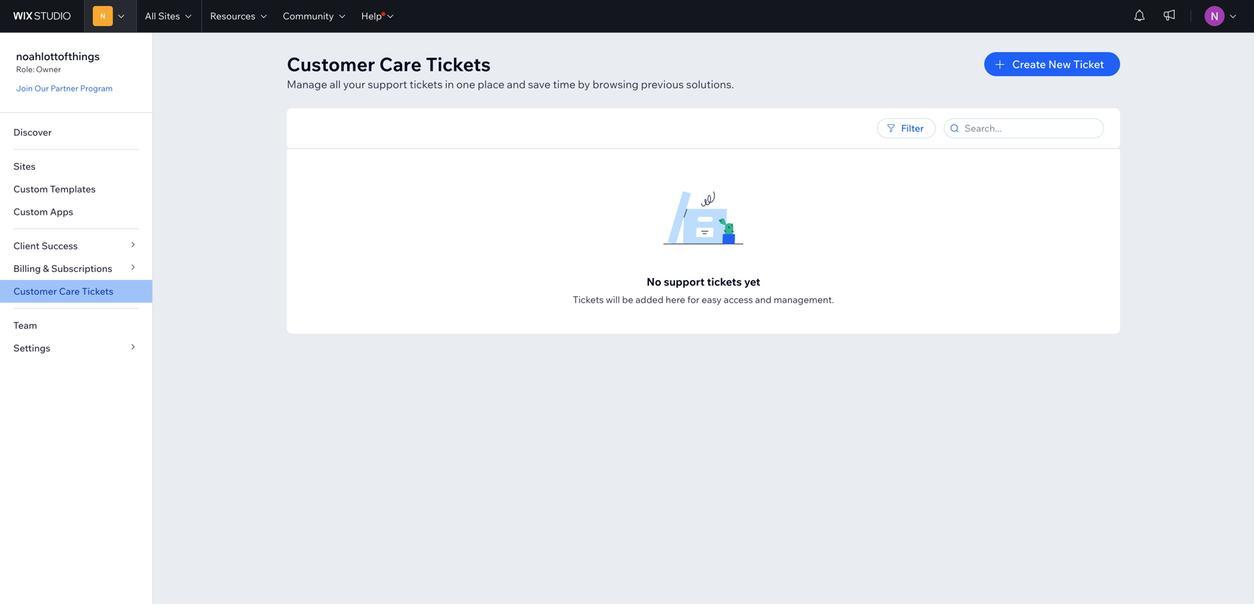 Task type: locate. For each thing, give the bounding box(es) containing it.
1 vertical spatial support
[[664, 275, 705, 288]]

save
[[528, 78, 551, 91]]

our
[[34, 83, 49, 93]]

1 vertical spatial custom
[[13, 206, 48, 218]]

1 horizontal spatial tickets
[[707, 275, 742, 288]]

tickets for customer care tickets manage all your support tickets in one place and save time by browsing previous solutions.
[[426, 52, 491, 76]]

be
[[622, 294, 634, 305]]

help
[[362, 10, 382, 22]]

support inside no support tickets yet tickets will be added here for easy access and management.
[[664, 275, 705, 288]]

management.
[[774, 294, 835, 305]]

1 horizontal spatial customer
[[287, 52, 375, 76]]

custom for custom templates
[[13, 183, 48, 195]]

care inside "sidebar" element
[[59, 285, 80, 297]]

2 custom from the top
[[13, 206, 48, 218]]

discover
[[13, 126, 52, 138]]

noahlottofthings role: owner
[[16, 49, 100, 74]]

care down billing & subscriptions popup button
[[59, 285, 80, 297]]

sites inside "sidebar" element
[[13, 160, 36, 172]]

and inside no support tickets yet tickets will be added here for easy access and management.
[[756, 294, 772, 305]]

join
[[16, 83, 33, 93]]

1 vertical spatial tickets
[[707, 275, 742, 288]]

0 vertical spatial and
[[507, 78, 526, 91]]

manage
[[287, 78, 327, 91]]

care down help button
[[380, 52, 422, 76]]

in
[[445, 78, 454, 91]]

0 horizontal spatial care
[[59, 285, 80, 297]]

by
[[578, 78, 591, 91]]

help button
[[354, 0, 402, 32]]

2 horizontal spatial tickets
[[573, 294, 604, 305]]

your
[[343, 78, 366, 91]]

n
[[100, 12, 105, 20]]

custom up custom apps at the left
[[13, 183, 48, 195]]

here
[[666, 294, 686, 305]]

1 vertical spatial customer
[[13, 285, 57, 297]]

0 vertical spatial custom
[[13, 183, 48, 195]]

1 custom from the top
[[13, 183, 48, 195]]

and
[[507, 78, 526, 91], [756, 294, 772, 305]]

tickets
[[426, 52, 491, 76], [82, 285, 114, 297], [573, 294, 604, 305]]

1 horizontal spatial support
[[664, 275, 705, 288]]

tickets inside customer care tickets manage all your support tickets in one place and save time by browsing previous solutions.
[[426, 52, 491, 76]]

and left save at the top of page
[[507, 78, 526, 91]]

client success button
[[0, 235, 152, 257]]

sites down discover
[[13, 160, 36, 172]]

tickets up easy
[[707, 275, 742, 288]]

tickets inside no support tickets yet tickets will be added here for easy access and management.
[[573, 294, 604, 305]]

custom
[[13, 183, 48, 195], [13, 206, 48, 218]]

1 vertical spatial sites
[[13, 160, 36, 172]]

tickets inside "sidebar" element
[[82, 285, 114, 297]]

support up here
[[664, 275, 705, 288]]

tickets
[[410, 78, 443, 91], [707, 275, 742, 288]]

billing & subscriptions button
[[0, 257, 152, 280]]

customer
[[287, 52, 375, 76], [13, 285, 57, 297]]

team link
[[0, 314, 152, 337]]

tickets left the will at left
[[573, 294, 604, 305]]

customer up all
[[287, 52, 375, 76]]

role:
[[16, 64, 35, 74]]

sites
[[158, 10, 180, 22], [13, 160, 36, 172]]

support right your
[[368, 78, 407, 91]]

1 horizontal spatial sites
[[158, 10, 180, 22]]

customer down billing
[[13, 285, 57, 297]]

1 horizontal spatial and
[[756, 294, 772, 305]]

tickets down subscriptions
[[82, 285, 114, 297]]

all sites
[[145, 10, 180, 22]]

custom templates
[[13, 183, 96, 195]]

no
[[647, 275, 662, 288]]

tickets left "in" on the top of page
[[410, 78, 443, 91]]

place
[[478, 78, 505, 91]]

and inside customer care tickets manage all your support tickets in one place and save time by browsing previous solutions.
[[507, 78, 526, 91]]

0 vertical spatial tickets
[[410, 78, 443, 91]]

customer inside customer care tickets manage all your support tickets in one place and save time by browsing previous solutions.
[[287, 52, 375, 76]]

0 horizontal spatial tickets
[[410, 78, 443, 91]]

1 horizontal spatial care
[[380, 52, 422, 76]]

previous
[[641, 78, 684, 91]]

1 horizontal spatial tickets
[[426, 52, 491, 76]]

community
[[283, 10, 334, 22]]

Search... field
[[961, 119, 1100, 138]]

care
[[380, 52, 422, 76], [59, 285, 80, 297]]

1 vertical spatial care
[[59, 285, 80, 297]]

time
[[553, 78, 576, 91]]

sites right all
[[158, 10, 180, 22]]

tickets for customer care tickets
[[82, 285, 114, 297]]

subscriptions
[[51, 263, 112, 274]]

billing
[[13, 263, 41, 274]]

0 horizontal spatial and
[[507, 78, 526, 91]]

0 horizontal spatial customer
[[13, 285, 57, 297]]

access
[[724, 294, 754, 305]]

customer care tickets link
[[0, 280, 152, 303]]

0 vertical spatial care
[[380, 52, 422, 76]]

tickets up one
[[426, 52, 491, 76]]

0 horizontal spatial tickets
[[82, 285, 114, 297]]

and down yet
[[756, 294, 772, 305]]

for
[[688, 294, 700, 305]]

1 vertical spatial and
[[756, 294, 772, 305]]

custom apps link
[[0, 200, 152, 223]]

care inside customer care tickets manage all your support tickets in one place and save time by browsing previous solutions.
[[380, 52, 422, 76]]

new
[[1049, 57, 1072, 71]]

tickets inside customer care tickets manage all your support tickets in one place and save time by browsing previous solutions.
[[410, 78, 443, 91]]

0 horizontal spatial support
[[368, 78, 407, 91]]

create new ticket button
[[985, 52, 1121, 76]]

customer inside customer care tickets link
[[13, 285, 57, 297]]

0 vertical spatial customer
[[287, 52, 375, 76]]

support
[[368, 78, 407, 91], [664, 275, 705, 288]]

0 horizontal spatial sites
[[13, 160, 36, 172]]

0 vertical spatial support
[[368, 78, 407, 91]]

custom left apps
[[13, 206, 48, 218]]



Task type: describe. For each thing, give the bounding box(es) containing it.
care for customer care tickets
[[59, 285, 80, 297]]

templates
[[50, 183, 96, 195]]

program
[[80, 83, 113, 93]]

customer for customer care tickets
[[13, 285, 57, 297]]

all
[[145, 10, 156, 22]]

sidebar element
[[0, 32, 153, 604]]

tickets inside no support tickets yet tickets will be added here for easy access and management.
[[707, 275, 742, 288]]

owner
[[36, 64, 61, 74]]

ticket
[[1074, 57, 1105, 71]]

settings button
[[0, 337, 152, 359]]

all
[[330, 78, 341, 91]]

added
[[636, 294, 664, 305]]

custom templates link
[[0, 178, 152, 200]]

success
[[42, 240, 78, 252]]

yet
[[745, 275, 761, 288]]

billing & subscriptions
[[13, 263, 112, 274]]

custom apps
[[13, 206, 73, 218]]

customer care tickets
[[13, 285, 114, 297]]

n button
[[84, 0, 136, 32]]

create new ticket
[[1013, 57, 1105, 71]]

partner
[[51, 83, 78, 93]]

noahlottofthings
[[16, 49, 100, 63]]

easy
[[702, 294, 722, 305]]

no support tickets yet tickets will be added here for easy access and management.
[[573, 275, 835, 305]]

care for customer care tickets manage all your support tickets in one place and save time by browsing previous solutions.
[[380, 52, 422, 76]]

filter button
[[878, 118, 936, 138]]

create
[[1013, 57, 1047, 71]]

join our partner program
[[16, 83, 113, 93]]

discover link
[[0, 121, 152, 144]]

sites link
[[0, 155, 152, 178]]

support inside customer care tickets manage all your support tickets in one place and save time by browsing previous solutions.
[[368, 78, 407, 91]]

solutions.
[[687, 78, 735, 91]]

apps
[[50, 206, 73, 218]]

0 vertical spatial sites
[[158, 10, 180, 22]]

will
[[606, 294, 620, 305]]

custom for custom apps
[[13, 206, 48, 218]]

one
[[457, 78, 476, 91]]

resources
[[210, 10, 256, 22]]

customer care tickets manage all your support tickets in one place and save time by browsing previous solutions.
[[287, 52, 735, 91]]

team
[[13, 319, 37, 331]]

filter
[[902, 122, 924, 134]]

browsing
[[593, 78, 639, 91]]

customer for customer care tickets manage all your support tickets in one place and save time by browsing previous solutions.
[[287, 52, 375, 76]]

&
[[43, 263, 49, 274]]

settings
[[13, 342, 50, 354]]

client success
[[13, 240, 78, 252]]

client
[[13, 240, 40, 252]]

join our partner program button
[[16, 82, 113, 94]]



Task type: vqa. For each thing, say whether or not it's contained in the screenshot.
"Tickets" inside the the customer care tickets LINK
yes



